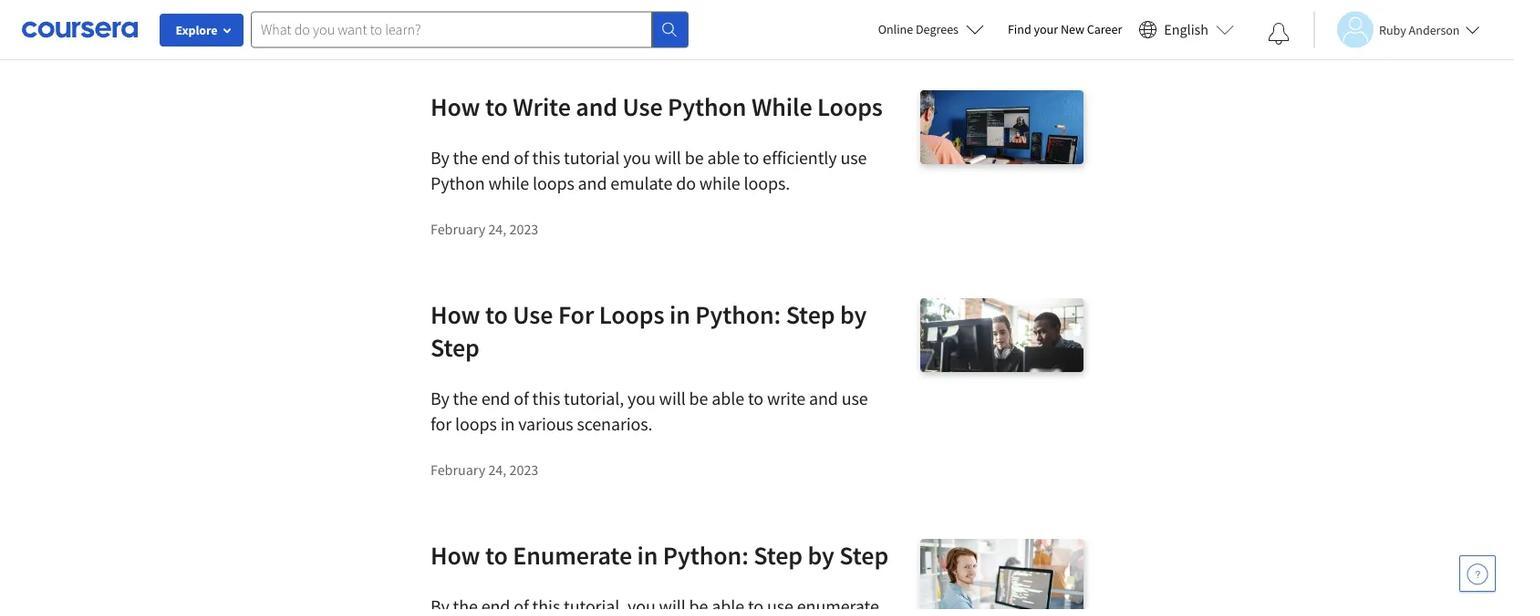 Task type: vqa. For each thing, say whether or not it's contained in the screenshot.
To in the THE BY THE END OF THIS TUTORIAL YOU WILL BE ABLE TO EFFICIENTLY USE PYTHON WHILE LOOPS AND EMULATE DO WHILE LOOPS.
yes



Task type: locate. For each thing, give the bounding box(es) containing it.
step
[[786, 299, 835, 331], [431, 332, 480, 364], [754, 540, 803, 572], [840, 540, 889, 572]]

be
[[685, 146, 704, 169], [690, 387, 709, 410]]

3 february 24, 2023 from the top
[[431, 461, 539, 479]]

2 february from the top
[[431, 220, 486, 238]]

loops right while
[[818, 91, 883, 123]]

0 horizontal spatial loops
[[455, 413, 497, 436]]

and
[[576, 91, 618, 123], [578, 172, 607, 195], [809, 387, 838, 410]]

will up do at the left
[[655, 146, 682, 169]]

while right do at the left
[[700, 172, 741, 195]]

2023
[[510, 12, 539, 30], [510, 220, 539, 238], [510, 461, 539, 479]]

1 horizontal spatial use
[[623, 91, 663, 123]]

use inside how to use for loops in python: step by step
[[513, 299, 553, 331]]

1 february from the top
[[431, 12, 486, 30]]

by the end of this tutorial, you will be able to write and use for loops in various scenarios.
[[431, 387, 868, 436]]

0 horizontal spatial python
[[431, 172, 485, 195]]

to inside how to use for loops in python: step by step
[[485, 299, 508, 331]]

the
[[453, 146, 478, 169], [453, 387, 478, 410]]

and inside "by the end of this tutorial, you will be able to write and use for loops in various scenarios."
[[809, 387, 838, 410]]

1 vertical spatial you
[[628, 387, 656, 410]]

end
[[482, 146, 510, 169], [482, 387, 510, 410]]

2 by from the top
[[431, 387, 450, 410]]

be up do at the left
[[685, 146, 704, 169]]

1 end from the top
[[482, 146, 510, 169]]

2 the from the top
[[453, 387, 478, 410]]

1 how from the top
[[431, 91, 480, 123]]

0 vertical spatial the
[[453, 146, 478, 169]]

degrees
[[916, 21, 959, 37]]

this up various
[[533, 387, 560, 410]]

and right write
[[809, 387, 838, 410]]

be inside "by the end of this tutorial, you will be able to write and use for loops in various scenarios."
[[690, 387, 709, 410]]

will inside "by the end of this tutorial, you will be able to write and use for loops in various scenarios."
[[659, 387, 686, 410]]

this inside by the end of this tutorial you will be able to efficiently use python while loops and emulate do while loops.
[[533, 146, 560, 169]]

be inside by the end of this tutorial you will be able to efficiently use python while loops and emulate do while loops.
[[685, 146, 704, 169]]

will down how to use for loops in python: step by step
[[659, 387, 686, 410]]

this
[[533, 146, 560, 169], [533, 387, 560, 410]]

of inside by the end of this tutorial you will be able to efficiently use python while loops and emulate do while loops.
[[514, 146, 529, 169]]

0 vertical spatial 2023
[[510, 12, 539, 30]]

able for python:
[[712, 387, 745, 410]]

while
[[489, 172, 529, 195], [700, 172, 741, 195]]

of up various
[[514, 387, 529, 410]]

1 vertical spatial use
[[513, 299, 553, 331]]

the inside "by the end of this tutorial, you will be able to write and use for loops in various scenarios."
[[453, 387, 478, 410]]

1 vertical spatial february
[[431, 220, 486, 238]]

1 vertical spatial loops
[[455, 413, 497, 436]]

able inside by the end of this tutorial you will be able to efficiently use python while loops and emulate do while loops.
[[708, 146, 740, 169]]

your
[[1034, 21, 1059, 37]]

how for how to write and use python while loops
[[431, 91, 480, 123]]

2 vertical spatial and
[[809, 387, 838, 410]]

use left for
[[513, 299, 553, 331]]

1 while from the left
[[489, 172, 529, 195]]

for
[[431, 413, 452, 436]]

the for how to write and use python while loops
[[453, 146, 478, 169]]

0 horizontal spatial loops
[[599, 299, 665, 331]]

0 vertical spatial use
[[623, 91, 663, 123]]

loops right for
[[455, 413, 497, 436]]

1 vertical spatial by
[[808, 540, 835, 572]]

1 vertical spatial loops
[[599, 299, 665, 331]]

0 vertical spatial python
[[668, 91, 747, 123]]

write
[[767, 387, 806, 410]]

end inside by the end of this tutorial you will be able to efficiently use python while loops and emulate do while loops.
[[482, 146, 510, 169]]

[featured image] a programmer in a blue shirt enumerates a list in python on his desktop computer. image
[[921, 539, 1084, 611]]

to
[[485, 91, 508, 123], [744, 146, 759, 169], [485, 299, 508, 331], [748, 387, 764, 410], [485, 540, 508, 572]]

various
[[519, 413, 574, 436]]

1 vertical spatial how
[[431, 299, 480, 331]]

you up scenarios.
[[628, 387, 656, 410]]

february
[[431, 12, 486, 30], [431, 220, 486, 238], [431, 461, 486, 479]]

python: inside how to use for loops in python: step by step
[[696, 299, 781, 331]]

february 24, 2023 for use
[[431, 461, 539, 479]]

1 the from the top
[[453, 146, 478, 169]]

of down write
[[514, 146, 529, 169]]

0 vertical spatial of
[[514, 146, 529, 169]]

3 2023 from the top
[[510, 461, 539, 479]]

loops for write
[[533, 172, 575, 195]]

1 vertical spatial and
[[578, 172, 607, 195]]

help center image
[[1467, 563, 1489, 585]]

be down how to use for loops in python: step by step
[[690, 387, 709, 410]]

3 how from the top
[[431, 540, 480, 572]]

tutorial,
[[564, 387, 624, 410]]

2 vertical spatial how
[[431, 540, 480, 572]]

how inside the how to enumerate in python: step by step link
[[431, 540, 480, 572]]

you
[[623, 146, 651, 169], [628, 387, 656, 410]]

1 horizontal spatial by
[[840, 299, 867, 331]]

this left tutorial
[[533, 146, 560, 169]]

1 vertical spatial in
[[501, 413, 515, 436]]

february 24, 2023
[[431, 12, 539, 30], [431, 220, 539, 238], [431, 461, 539, 479]]

will inside by the end of this tutorial you will be able to efficiently use python while loops and emulate do while loops.
[[655, 146, 682, 169]]

0 vertical spatial this
[[533, 146, 560, 169]]

2 vertical spatial 24,
[[489, 461, 507, 479]]

2023 for use
[[510, 461, 539, 479]]

of
[[514, 146, 529, 169], [514, 387, 529, 410]]

python:
[[696, 299, 781, 331], [663, 540, 749, 572]]

to inside "by the end of this tutorial, you will be able to write and use for loops in various scenarios."
[[748, 387, 764, 410]]

online degrees button
[[864, 9, 999, 49]]

3 february from the top
[[431, 461, 486, 479]]

1 vertical spatial of
[[514, 387, 529, 410]]

show notifications image
[[1268, 23, 1290, 45]]

2 end from the top
[[482, 387, 510, 410]]

find
[[1008, 21, 1032, 37]]

in
[[670, 299, 691, 331], [501, 413, 515, 436], [637, 540, 658, 572]]

of inside "by the end of this tutorial, you will be able to write and use for loops in various scenarios."
[[514, 387, 529, 410]]

2 vertical spatial february
[[431, 461, 486, 479]]

1 vertical spatial able
[[712, 387, 745, 410]]

1 by from the top
[[431, 146, 450, 169]]

2 of from the top
[[514, 387, 529, 410]]

new
[[1061, 21, 1085, 37]]

of for write
[[514, 146, 529, 169]]

while down write
[[489, 172, 529, 195]]

explore
[[176, 22, 218, 38]]

1 vertical spatial python
[[431, 172, 485, 195]]

1 horizontal spatial loops
[[533, 172, 575, 195]]

1 horizontal spatial in
[[637, 540, 658, 572]]

by
[[840, 299, 867, 331], [808, 540, 835, 572]]

1 vertical spatial february 24, 2023
[[431, 220, 539, 238]]

0 horizontal spatial while
[[489, 172, 529, 195]]

this inside "by the end of this tutorial, you will be able to write and use for loops in various scenarios."
[[533, 387, 560, 410]]

loops
[[818, 91, 883, 123], [599, 299, 665, 331]]

and down tutorial
[[578, 172, 607, 195]]

3 24, from the top
[[489, 461, 507, 479]]

1 vertical spatial end
[[482, 387, 510, 410]]

use up by the end of this tutorial you will be able to efficiently use python while loops and emulate do while loops.
[[623, 91, 663, 123]]

1 vertical spatial will
[[659, 387, 686, 410]]

2 24, from the top
[[489, 220, 507, 238]]

in inside how to use for loops in python: step by step
[[670, 299, 691, 331]]

2 this from the top
[[533, 387, 560, 410]]

1 horizontal spatial while
[[700, 172, 741, 195]]

0 vertical spatial how
[[431, 91, 480, 123]]

by inside by the end of this tutorial you will be able to efficiently use python while loops and emulate do while loops.
[[431, 146, 450, 169]]

24, for write
[[489, 220, 507, 238]]

online
[[878, 21, 914, 37]]

2 february 24, 2023 from the top
[[431, 220, 539, 238]]

0 horizontal spatial in
[[501, 413, 515, 436]]

to inside by the end of this tutorial you will be able to efficiently use python while loops and emulate do while loops.
[[744, 146, 759, 169]]

loops
[[533, 172, 575, 195], [455, 413, 497, 436]]

ruby anderson button
[[1314, 11, 1481, 48]]

0 vertical spatial february 24, 2023
[[431, 12, 539, 30]]

1 this from the top
[[533, 146, 560, 169]]

2 vertical spatial 2023
[[510, 461, 539, 479]]

0 vertical spatial will
[[655, 146, 682, 169]]

able left write
[[712, 387, 745, 410]]

use right write
[[842, 387, 868, 410]]

0 vertical spatial able
[[708, 146, 740, 169]]

python
[[668, 91, 747, 123], [431, 172, 485, 195]]

2 vertical spatial february 24, 2023
[[431, 461, 539, 479]]

and up tutorial
[[576, 91, 618, 123]]

you inside by the end of this tutorial you will be able to efficiently use python while loops and emulate do while loops.
[[623, 146, 651, 169]]

loops inside how to use for loops in python: step by step
[[599, 299, 665, 331]]

1 vertical spatial by
[[431, 387, 450, 410]]

you inside "by the end of this tutorial, you will be able to write and use for loops in various scenarios."
[[628, 387, 656, 410]]

2 how from the top
[[431, 299, 480, 331]]

0 vertical spatial you
[[623, 146, 651, 169]]

by
[[431, 146, 450, 169], [431, 387, 450, 410]]

loops inside by the end of this tutorial you will be able to efficiently use python while loops and emulate do while loops.
[[533, 172, 575, 195]]

1 vertical spatial be
[[690, 387, 709, 410]]

end inside "by the end of this tutorial, you will be able to write and use for loops in various scenarios."
[[482, 387, 510, 410]]

loops down tutorial
[[533, 172, 575, 195]]

you for loops
[[628, 387, 656, 410]]

0 vertical spatial end
[[482, 146, 510, 169]]

how inside how to use for loops in python: step by step
[[431, 299, 480, 331]]

by inside how to use for loops in python: step by step
[[840, 299, 867, 331]]

english button
[[1132, 0, 1242, 59]]

0 vertical spatial python:
[[696, 299, 781, 331]]

be for python
[[685, 146, 704, 169]]

the inside by the end of this tutorial you will be able to efficiently use python while loops and emulate do while loops.
[[453, 146, 478, 169]]

you up emulate
[[623, 146, 651, 169]]

None search field
[[251, 11, 689, 48]]

able inside "by the end of this tutorial, you will be able to write and use for loops in various scenarios."
[[712, 387, 745, 410]]

loops right for
[[599, 299, 665, 331]]

0 vertical spatial loops
[[533, 172, 575, 195]]

1 vertical spatial use
[[842, 387, 868, 410]]

2 2023 from the top
[[510, 220, 539, 238]]

1 vertical spatial 2023
[[510, 220, 539, 238]]

able left efficiently
[[708, 146, 740, 169]]

by inside "by the end of this tutorial, you will be able to write and use for loops in various scenarios."
[[431, 387, 450, 410]]

24,
[[489, 12, 507, 30], [489, 220, 507, 238], [489, 461, 507, 479]]

this for write
[[533, 146, 560, 169]]

1 vertical spatial the
[[453, 387, 478, 410]]

1 vertical spatial python:
[[663, 540, 749, 572]]

1 24, from the top
[[489, 12, 507, 30]]

to for how to write and use python while loops
[[485, 91, 508, 123]]

use
[[841, 146, 867, 169], [842, 387, 868, 410]]

loops inside "by the end of this tutorial, you will be able to write and use for loops in various scenarios."
[[455, 413, 497, 436]]

able for while
[[708, 146, 740, 169]]

of for use
[[514, 387, 529, 410]]

0 vertical spatial be
[[685, 146, 704, 169]]

how to enumerate in python: step by step link
[[431, 539, 1084, 611]]

how
[[431, 91, 480, 123], [431, 299, 480, 331], [431, 540, 480, 572]]

0 vertical spatial use
[[841, 146, 867, 169]]

0 vertical spatial february
[[431, 12, 486, 30]]

will
[[655, 146, 682, 169], [659, 387, 686, 410]]

able
[[708, 146, 740, 169], [712, 387, 745, 410]]

do
[[676, 172, 696, 195]]

to for how to enumerate in python: step by step
[[485, 540, 508, 572]]

0 vertical spatial by
[[840, 299, 867, 331]]

0 vertical spatial 24,
[[489, 12, 507, 30]]

0 vertical spatial by
[[431, 146, 450, 169]]

will for python
[[655, 146, 682, 169]]

1 horizontal spatial loops
[[818, 91, 883, 123]]

the for how to use for loops in python: step by step
[[453, 387, 478, 410]]

use
[[623, 91, 663, 123], [513, 299, 553, 331]]

explore button
[[160, 14, 244, 47]]

2 horizontal spatial in
[[670, 299, 691, 331]]

use right efficiently
[[841, 146, 867, 169]]

this for use
[[533, 387, 560, 410]]

1 of from the top
[[514, 146, 529, 169]]

0 vertical spatial in
[[670, 299, 691, 331]]

1 vertical spatial this
[[533, 387, 560, 410]]

1 vertical spatial 24,
[[489, 220, 507, 238]]

0 horizontal spatial use
[[513, 299, 553, 331]]



Task type: describe. For each thing, give the bounding box(es) containing it.
english
[[1165, 21, 1209, 39]]

by for how to write and use python while loops
[[431, 146, 450, 169]]

february inside the february 24, 2023 link
[[431, 12, 486, 30]]

february 24, 2023 link
[[431, 0, 1084, 32]]

how for how to use for loops in python: step by step
[[431, 299, 480, 331]]

february 24, 2023 for write
[[431, 220, 539, 238]]

scenarios.
[[577, 413, 653, 436]]

while
[[752, 91, 813, 123]]

find your new career link
[[999, 18, 1132, 41]]

be for in
[[690, 387, 709, 410]]

how to enumerate in python: step by step
[[431, 540, 889, 572]]

2 while from the left
[[700, 172, 741, 195]]

efficiently
[[763, 146, 837, 169]]

0 vertical spatial and
[[576, 91, 618, 123]]

enumerate
[[513, 540, 632, 572]]

end for use
[[482, 387, 510, 410]]

2 vertical spatial in
[[637, 540, 658, 572]]

you for use
[[623, 146, 651, 169]]

[featured image] two coders work on using for loop in python on a monitor and a laptop. image
[[921, 298, 1084, 372]]

in inside "by the end of this tutorial, you will be able to write and use for loops in various scenarios."
[[501, 413, 515, 436]]

loops.
[[744, 172, 790, 195]]

february for how to write and use python while loops
[[431, 220, 486, 238]]

24, for use
[[489, 461, 507, 479]]

online degrees
[[878, 21, 959, 37]]

2023 for write
[[510, 220, 539, 238]]

0 vertical spatial loops
[[818, 91, 883, 123]]

ruby anderson
[[1380, 21, 1461, 38]]

use inside by the end of this tutorial you will be able to efficiently use python while loops and emulate do while loops.
[[841, 146, 867, 169]]

ruby
[[1380, 21, 1407, 38]]

how to write and use python while loops
[[431, 91, 883, 123]]

1 february 24, 2023 from the top
[[431, 12, 539, 30]]

how for how to enumerate in python: step by step
[[431, 540, 480, 572]]

python inside by the end of this tutorial you will be able to efficiently use python while loops and emulate do while loops.
[[431, 172, 485, 195]]

by for how to use for loops in python: step by step
[[431, 387, 450, 410]]

anderson
[[1410, 21, 1461, 38]]

february for how to use for loops in python: step by step
[[431, 461, 486, 479]]

career
[[1088, 21, 1123, 37]]

1 horizontal spatial python
[[668, 91, 747, 123]]

will for in
[[659, 387, 686, 410]]

find your new career
[[1008, 21, 1123, 37]]

how to use for loops in python: step by step
[[431, 299, 867, 364]]

use inside "by the end of this tutorial, you will be able to write and use for loops in various scenarios."
[[842, 387, 868, 410]]

1 2023 from the top
[[510, 12, 539, 30]]

by the end of this tutorial you will be able to efficiently use python while loops and emulate do while loops.
[[431, 146, 867, 195]]

end for write
[[482, 146, 510, 169]]

write
[[513, 91, 571, 123]]

[featured image] a programmer examines code while on a video call with other members of his coding team. image
[[921, 90, 1084, 164]]

What do you want to learn? text field
[[251, 11, 652, 48]]

loops for use
[[455, 413, 497, 436]]

for
[[558, 299, 594, 331]]

coursera image
[[22, 15, 138, 44]]

and inside by the end of this tutorial you will be able to efficiently use python while loops and emulate do while loops.
[[578, 172, 607, 195]]

to for how to use for loops in python: step by step
[[485, 299, 508, 331]]

emulate
[[611, 172, 673, 195]]

0 horizontal spatial by
[[808, 540, 835, 572]]

tutorial
[[564, 146, 620, 169]]



